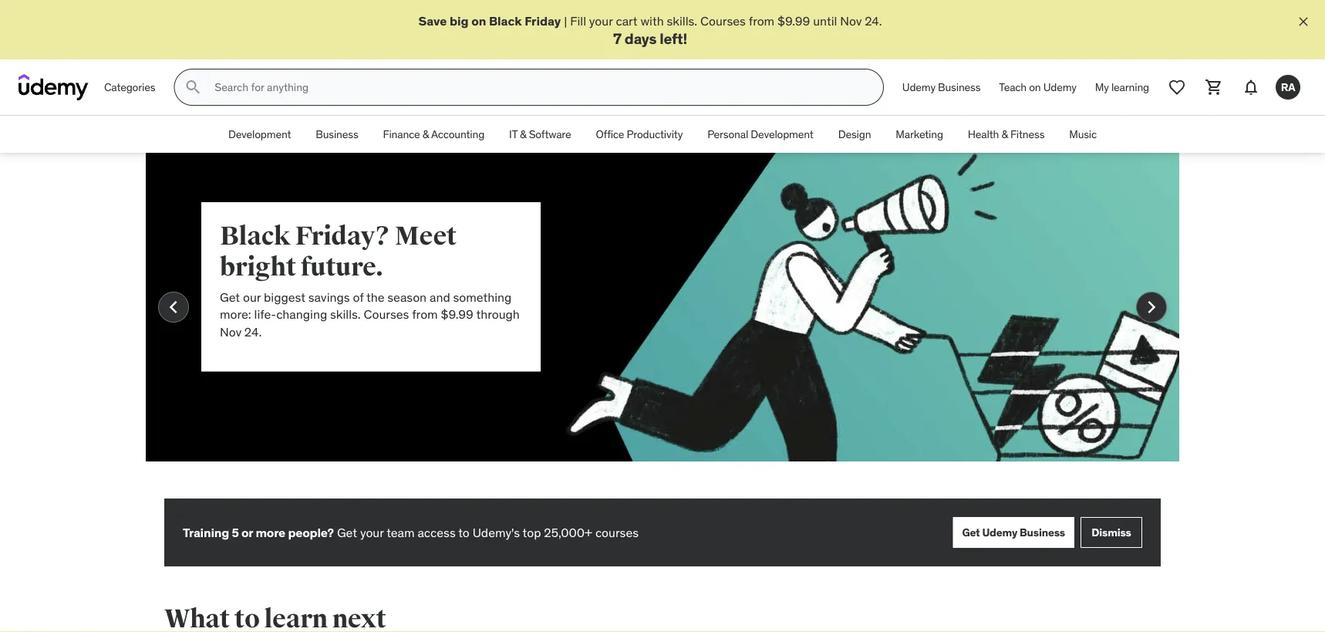 Task type: vqa. For each thing, say whether or not it's contained in the screenshot.
xsmall icon corresponding to Money Management Tools
no



Task type: describe. For each thing, give the bounding box(es) containing it.
music link
[[1058, 116, 1110, 153]]

marketing link
[[884, 116, 956, 153]]

people?
[[288, 524, 334, 540]]

my learning link
[[1086, 69, 1159, 106]]

on inside save big on black friday | fill your cart with skills. courses from $9.99 until nov 24. 7 days left!
[[472, 13, 486, 29]]

biggest
[[264, 289, 306, 305]]

accounting
[[431, 127, 485, 141]]

personal
[[708, 127, 749, 141]]

|
[[564, 13, 568, 29]]

more:
[[220, 306, 251, 322]]

meet
[[395, 220, 457, 252]]

office productivity
[[596, 127, 683, 141]]

your inside save big on black friday | fill your cart with skills. courses from $9.99 until nov 24. 7 days left!
[[590, 13, 613, 29]]

finance & accounting
[[383, 127, 485, 141]]

ra
[[1282, 80, 1296, 94]]

friday
[[525, 13, 561, 29]]

until
[[814, 13, 838, 29]]

udemy inside udemy business link
[[903, 80, 936, 94]]

design link
[[826, 116, 884, 153]]

through
[[476, 306, 520, 322]]

business link
[[304, 116, 371, 153]]

wishlist image
[[1168, 78, 1187, 97]]

& for accounting
[[423, 127, 429, 141]]

skills. inside save big on black friday | fill your cart with skills. courses from $9.99 until nov 24. 7 days left!
[[667, 13, 698, 29]]

development link
[[216, 116, 304, 153]]

save
[[419, 13, 447, 29]]

future.
[[301, 251, 383, 283]]

get for training 5 or more people?
[[337, 524, 357, 540]]

it
[[509, 127, 518, 141]]

get for black friday? meet bright future.
[[220, 289, 240, 305]]

or
[[242, 524, 253, 540]]

categories
[[104, 80, 155, 94]]

dismiss
[[1092, 525, 1132, 539]]

life-
[[254, 306, 276, 322]]

teach
[[1000, 80, 1027, 94]]

training
[[183, 524, 229, 540]]

development inside development link
[[228, 127, 291, 141]]

left!
[[660, 29, 688, 47]]

music
[[1070, 127, 1097, 141]]

something
[[453, 289, 512, 305]]

1 horizontal spatial business
[[939, 80, 981, 94]]

and
[[430, 289, 450, 305]]

finance & accounting link
[[371, 116, 497, 153]]

from inside save big on black friday | fill your cart with skills. courses from $9.99 until nov 24. 7 days left!
[[749, 13, 775, 29]]

carousel element
[[146, 153, 1180, 499]]

training 5 or more people? get your team access to udemy's top 25,000+ courses
[[183, 524, 639, 540]]

close image
[[1297, 14, 1312, 29]]

cart
[[616, 13, 638, 29]]

7
[[613, 29, 622, 47]]

2 horizontal spatial get
[[963, 525, 981, 539]]

submit search image
[[184, 78, 202, 97]]

next image
[[1140, 295, 1165, 320]]

25,000+
[[544, 524, 593, 540]]

to
[[459, 524, 470, 540]]

udemy business
[[903, 80, 981, 94]]

categories button
[[95, 69, 165, 106]]

from inside black friday? meet bright future. get our biggest savings of the season and something more: life-changing skills. courses from $9.99 through nov 24.
[[412, 306, 438, 322]]

1 vertical spatial on
[[1030, 80, 1042, 94]]

health & fitness
[[968, 127, 1045, 141]]

0 horizontal spatial your
[[360, 524, 384, 540]]

learning
[[1112, 80, 1150, 94]]

my learning
[[1096, 80, 1150, 94]]

5
[[232, 524, 239, 540]]

teach on udemy
[[1000, 80, 1077, 94]]

udemy inside teach on udemy link
[[1044, 80, 1077, 94]]

black inside black friday? meet bright future. get our biggest savings of the season and something more: life-changing skills. courses from $9.99 through nov 24.
[[220, 220, 291, 252]]

2 vertical spatial business
[[1020, 525, 1066, 539]]

it & software link
[[497, 116, 584, 153]]

development inside personal development "link"
[[751, 127, 814, 141]]

days
[[625, 29, 657, 47]]

courses inside save big on black friday | fill your cart with skills. courses from $9.99 until nov 24. 7 days left!
[[701, 13, 746, 29]]

team
[[387, 524, 415, 540]]



Task type: locate. For each thing, give the bounding box(es) containing it.
1 horizontal spatial 24.
[[865, 13, 883, 29]]

your left team at the left bottom of the page
[[360, 524, 384, 540]]

nov inside save big on black friday | fill your cart with skills. courses from $9.99 until nov 24. 7 days left!
[[841, 13, 862, 29]]

skills. up left! at the top
[[667, 13, 698, 29]]

1 & from the left
[[423, 127, 429, 141]]

business left the dismiss
[[1020, 525, 1066, 539]]

$9.99 inside black friday? meet bright future. get our biggest savings of the season and something more: life-changing skills. courses from $9.99 through nov 24.
[[441, 306, 474, 322]]

software
[[529, 127, 571, 141]]

on right teach
[[1030, 80, 1042, 94]]

get
[[220, 289, 240, 305], [337, 524, 357, 540], [963, 525, 981, 539]]

office productivity link
[[584, 116, 695, 153]]

1 vertical spatial courses
[[364, 306, 409, 322]]

from down "and"
[[412, 306, 438, 322]]

udemy's
[[473, 524, 520, 540]]

personal development
[[708, 127, 814, 141]]

from
[[749, 13, 775, 29], [412, 306, 438, 322]]

skills. inside black friday? meet bright future. get our biggest savings of the season and something more: life-changing skills. courses from $9.99 through nov 24.
[[330, 306, 361, 322]]

courses inside black friday? meet bright future. get our biggest savings of the season and something more: life-changing skills. courses from $9.99 through nov 24.
[[364, 306, 409, 322]]

udemy
[[903, 80, 936, 94], [1044, 80, 1077, 94], [983, 525, 1018, 539]]

1 development from the left
[[228, 127, 291, 141]]

your right fill
[[590, 13, 613, 29]]

1 vertical spatial skills.
[[330, 306, 361, 322]]

bright
[[220, 251, 296, 283]]

from left until
[[749, 13, 775, 29]]

black inside save big on black friday | fill your cart with skills. courses from $9.99 until nov 24. 7 days left!
[[489, 13, 522, 29]]

business left finance
[[316, 127, 359, 141]]

2 horizontal spatial &
[[1002, 127, 1009, 141]]

1 horizontal spatial nov
[[841, 13, 862, 29]]

0 horizontal spatial from
[[412, 306, 438, 322]]

get udemy business link
[[953, 517, 1075, 548]]

1 horizontal spatial udemy
[[983, 525, 1018, 539]]

black left friday
[[489, 13, 522, 29]]

marketing
[[896, 127, 944, 141]]

notifications image
[[1243, 78, 1261, 97]]

changing
[[276, 306, 327, 322]]

skills. down of
[[330, 306, 361, 322]]

personal development link
[[695, 116, 826, 153]]

0 horizontal spatial udemy
[[903, 80, 936, 94]]

1 vertical spatial 24.
[[245, 324, 262, 340]]

udemy inside get udemy business link
[[983, 525, 1018, 539]]

ra link
[[1270, 69, 1307, 106]]

office
[[596, 127, 625, 141]]

& right health
[[1002, 127, 1009, 141]]

season
[[388, 289, 427, 305]]

&
[[423, 127, 429, 141], [520, 127, 527, 141], [1002, 127, 1009, 141]]

24. right until
[[865, 13, 883, 29]]

productivity
[[627, 127, 683, 141]]

1 vertical spatial nov
[[220, 324, 242, 340]]

with
[[641, 13, 664, 29]]

the
[[367, 289, 385, 305]]

health
[[968, 127, 1000, 141]]

$9.99 down "and"
[[441, 306, 474, 322]]

0 horizontal spatial nov
[[220, 324, 242, 340]]

0 horizontal spatial 24.
[[245, 324, 262, 340]]

business
[[939, 80, 981, 94], [316, 127, 359, 141], [1020, 525, 1066, 539]]

0 horizontal spatial get
[[220, 289, 240, 305]]

0 vertical spatial business
[[939, 80, 981, 94]]

0 horizontal spatial $9.99
[[441, 306, 474, 322]]

health & fitness link
[[956, 116, 1058, 153]]

black up 'our'
[[220, 220, 291, 252]]

1 vertical spatial your
[[360, 524, 384, 540]]

1 vertical spatial $9.99
[[441, 306, 474, 322]]

your
[[590, 13, 613, 29], [360, 524, 384, 540]]

black friday? meet bright future. get our biggest savings of the season and something more: life-changing skills. courses from $9.99 through nov 24.
[[220, 220, 520, 340]]

0 horizontal spatial development
[[228, 127, 291, 141]]

1 vertical spatial business
[[316, 127, 359, 141]]

skills.
[[667, 13, 698, 29], [330, 306, 361, 322]]

more
[[256, 524, 286, 540]]

nov inside black friday? meet bright future. get our biggest savings of the season and something more: life-changing skills. courses from $9.99 through nov 24.
[[220, 324, 242, 340]]

courses right the with
[[701, 13, 746, 29]]

big
[[450, 13, 469, 29]]

0 horizontal spatial on
[[472, 13, 486, 29]]

nov
[[841, 13, 862, 29], [220, 324, 242, 340]]

2 horizontal spatial business
[[1020, 525, 1066, 539]]

Search for anything text field
[[212, 74, 865, 100]]

0 vertical spatial skills.
[[667, 13, 698, 29]]

1 horizontal spatial courses
[[701, 13, 746, 29]]

udemy image
[[19, 74, 89, 100]]

courses
[[596, 524, 639, 540]]

friday?
[[295, 220, 390, 252]]

design
[[839, 127, 872, 141]]

top
[[523, 524, 541, 540]]

$9.99 left until
[[778, 13, 811, 29]]

0 vertical spatial on
[[472, 13, 486, 29]]

savings
[[309, 289, 350, 305]]

access
[[418, 524, 456, 540]]

0 horizontal spatial &
[[423, 127, 429, 141]]

0 horizontal spatial courses
[[364, 306, 409, 322]]

2 horizontal spatial udemy
[[1044, 80, 1077, 94]]

& for software
[[520, 127, 527, 141]]

save big on black friday | fill your cart with skills. courses from $9.99 until nov 24. 7 days left!
[[419, 13, 883, 47]]

on
[[472, 13, 486, 29], [1030, 80, 1042, 94]]

0 vertical spatial black
[[489, 13, 522, 29]]

24. inside black friday? meet bright future. get our biggest savings of the season and something more: life-changing skills. courses from $9.99 through nov 24.
[[245, 324, 262, 340]]

our
[[243, 289, 261, 305]]

finance
[[383, 127, 420, 141]]

nov right until
[[841, 13, 862, 29]]

2 development from the left
[[751, 127, 814, 141]]

24.
[[865, 13, 883, 29], [245, 324, 262, 340]]

0 horizontal spatial business
[[316, 127, 359, 141]]

black
[[489, 13, 522, 29], [220, 220, 291, 252]]

$9.99 inside save big on black friday | fill your cart with skills. courses from $9.99 until nov 24. 7 days left!
[[778, 13, 811, 29]]

0 horizontal spatial black
[[220, 220, 291, 252]]

courses
[[701, 13, 746, 29], [364, 306, 409, 322]]

& for fitness
[[1002, 127, 1009, 141]]

0 vertical spatial 24.
[[865, 13, 883, 29]]

1 vertical spatial from
[[412, 306, 438, 322]]

1 horizontal spatial $9.99
[[778, 13, 811, 29]]

1 horizontal spatial on
[[1030, 80, 1042, 94]]

udemy business link
[[894, 69, 990, 106]]

24. down life-
[[245, 324, 262, 340]]

0 vertical spatial $9.99
[[778, 13, 811, 29]]

fitness
[[1011, 127, 1045, 141]]

1 horizontal spatial from
[[749, 13, 775, 29]]

1 horizontal spatial development
[[751, 127, 814, 141]]

& right it
[[520, 127, 527, 141]]

24. inside save big on black friday | fill your cart with skills. courses from $9.99 until nov 24. 7 days left!
[[865, 13, 883, 29]]

0 horizontal spatial skills.
[[330, 306, 361, 322]]

1 horizontal spatial &
[[520, 127, 527, 141]]

1 horizontal spatial your
[[590, 13, 613, 29]]

0 vertical spatial courses
[[701, 13, 746, 29]]

development
[[228, 127, 291, 141], [751, 127, 814, 141]]

$9.99
[[778, 13, 811, 29], [441, 306, 474, 322]]

1 horizontal spatial skills.
[[667, 13, 698, 29]]

shopping cart with 0 items image
[[1205, 78, 1224, 97]]

dismiss button
[[1081, 517, 1143, 548]]

1 horizontal spatial black
[[489, 13, 522, 29]]

courses down the
[[364, 306, 409, 322]]

teach on udemy link
[[990, 69, 1086, 106]]

0 vertical spatial from
[[749, 13, 775, 29]]

get udemy business
[[963, 525, 1066, 539]]

previous image
[[161, 295, 186, 320]]

2 & from the left
[[520, 127, 527, 141]]

1 vertical spatial black
[[220, 220, 291, 252]]

business up health
[[939, 80, 981, 94]]

fill
[[571, 13, 587, 29]]

nov down more:
[[220, 324, 242, 340]]

on right big
[[472, 13, 486, 29]]

0 vertical spatial nov
[[841, 13, 862, 29]]

1 horizontal spatial get
[[337, 524, 357, 540]]

& right finance
[[423, 127, 429, 141]]

my
[[1096, 80, 1110, 94]]

3 & from the left
[[1002, 127, 1009, 141]]

it & software
[[509, 127, 571, 141]]

of
[[353, 289, 364, 305]]

get inside black friday? meet bright future. get our biggest savings of the season and something more: life-changing skills. courses from $9.99 through nov 24.
[[220, 289, 240, 305]]

0 vertical spatial your
[[590, 13, 613, 29]]



